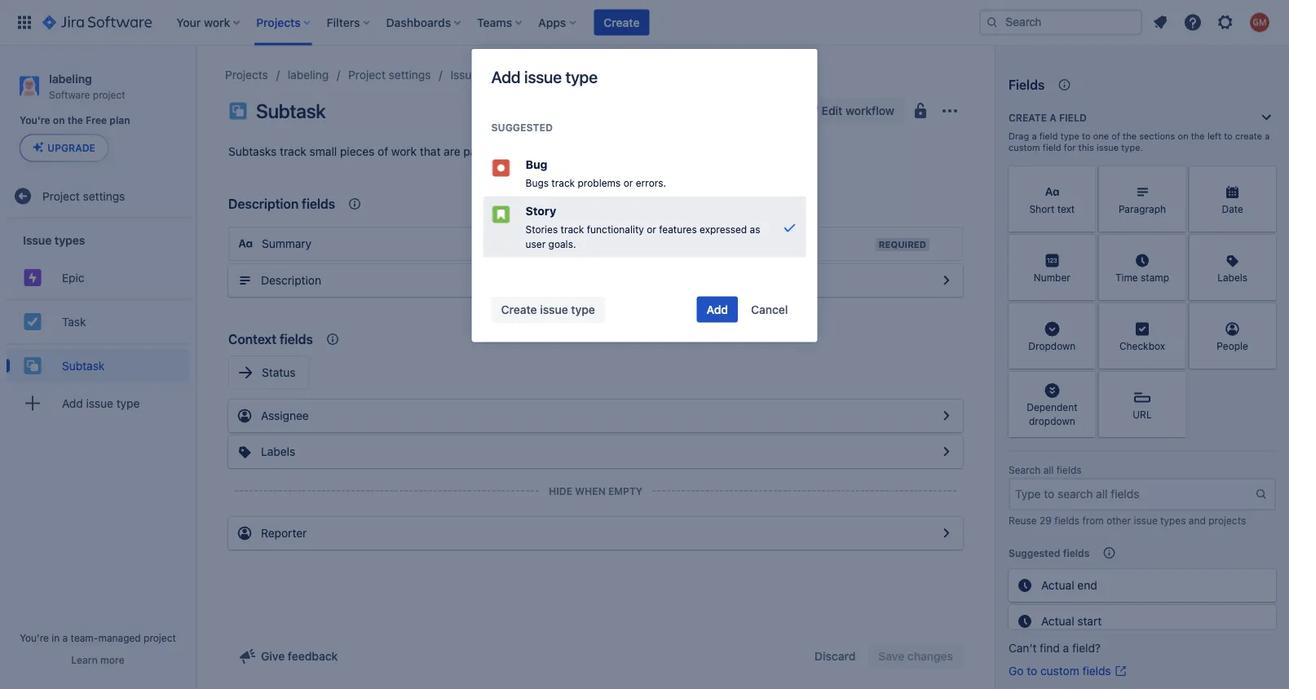 Task type: describe. For each thing, give the bounding box(es) containing it.
actual for actual end
[[1042, 579, 1075, 592]]

no restrictions image
[[911, 101, 931, 121]]

more information about the context fields image
[[345, 194, 365, 214]]

0 vertical spatial settings
[[389, 68, 431, 82]]

add issue type inside "dialog"
[[492, 67, 598, 86]]

of inside drag a field type to one of the sections on the left to create a custom field for this issue type.
[[1112, 131, 1121, 142]]

custom inside 'link'
[[1041, 665, 1080, 678]]

add issue type inside 'button'
[[62, 396, 140, 410]]

task link
[[7, 305, 189, 338]]

open field configuration image for assignee
[[937, 406, 957, 426]]

task.
[[545, 145, 570, 158]]

short
[[1030, 203, 1055, 215]]

learn more
[[71, 654, 125, 666]]

field for create
[[1060, 112, 1087, 123]]

workflow
[[846, 104, 895, 117]]

more
[[100, 654, 125, 666]]

type down create button
[[566, 67, 598, 86]]

url
[[1133, 409, 1153, 420]]

start
[[1078, 615, 1102, 628]]

labels button
[[228, 436, 964, 468]]

labeling link
[[288, 65, 329, 85]]

suggested fields
[[1009, 547, 1090, 559]]

a right drag
[[1032, 131, 1037, 142]]

expressed
[[700, 224, 747, 235]]

add issue type button
[[7, 387, 189, 420]]

field?
[[1073, 642, 1101, 655]]

labeling for labeling
[[288, 68, 329, 82]]

go to custom fields link
[[1009, 663, 1128, 680]]

reuse 29 fields from other issue types and projects
[[1009, 515, 1247, 526]]

actual for actual start
[[1042, 615, 1075, 628]]

you're for you're in a team-managed project
[[20, 632, 49, 644]]

you're for you're on the free plan
[[20, 115, 50, 126]]

issue for issue types link
[[451, 68, 478, 82]]

date
[[1222, 203, 1244, 215]]

time
[[1116, 272, 1139, 283]]

description for description fields
[[228, 196, 299, 212]]

work
[[392, 145, 417, 158]]

a right create
[[1266, 131, 1271, 142]]

issue inside drag a field type to one of the sections on the left to create a custom field for this issue type.
[[1097, 142, 1119, 153]]

type inside 'button'
[[116, 396, 140, 410]]

stories
[[526, 224, 558, 235]]

status
[[262, 366, 296, 379]]

required
[[879, 239, 927, 250]]

more information about the fields image
[[1055, 75, 1075, 95]]

issue right issue types link
[[525, 67, 562, 86]]

give feedback
[[261, 650, 338, 663]]

projects link
[[225, 65, 268, 85]]

description for description
[[261, 274, 321, 287]]

discard
[[815, 650, 856, 663]]

give
[[261, 650, 285, 663]]

a down more information about the fields image
[[1050, 112, 1057, 123]]

number
[[1034, 272, 1071, 283]]

can't find a field?
[[1009, 642, 1101, 655]]

upgrade
[[47, 142, 95, 154]]

reporter button
[[228, 517, 964, 550]]

bugs
[[526, 177, 549, 189]]

create banner
[[0, 0, 1290, 46]]

0 horizontal spatial project settings link
[[7, 180, 189, 212]]

track for bug
[[552, 177, 575, 189]]

create button
[[594, 9, 650, 35]]

dropdown
[[1029, 340, 1076, 352]]

for
[[1065, 142, 1076, 153]]

more information about the suggested fields image
[[1100, 543, 1120, 563]]

from
[[1083, 515, 1104, 526]]

as
[[750, 224, 761, 235]]

people
[[1218, 340, 1249, 352]]

issue inside button
[[540, 303, 568, 316]]

actual start
[[1042, 615, 1102, 628]]

dependent
[[1027, 402, 1078, 413]]

and
[[1189, 515, 1206, 526]]

fields inside 'link'
[[1083, 665, 1112, 678]]

type.
[[1122, 142, 1144, 153]]

subtask link
[[7, 349, 189, 382]]

Type to search all fields text field
[[1011, 480, 1256, 509]]

0 vertical spatial add
[[492, 67, 521, 86]]

a left larger
[[502, 145, 508, 158]]

you're on the free plan
[[20, 115, 130, 126]]

software
[[49, 89, 90, 100]]

labeling for labeling software project
[[49, 72, 92, 85]]

to inside go to custom fields 'link'
[[1027, 665, 1038, 678]]

assignee button
[[228, 400, 964, 432]]

add button
[[697, 296, 738, 323]]

find
[[1040, 642, 1061, 655]]

edit workflow button
[[796, 98, 905, 124]]

group containing issue types
[[7, 219, 189, 429]]

1 vertical spatial project settings
[[42, 189, 125, 203]]

other
[[1107, 515, 1132, 526]]

actual end
[[1042, 579, 1098, 592]]

edit
[[822, 104, 843, 117]]

issue for group containing issue types
[[23, 233, 52, 247]]

dropdown
[[1030, 416, 1076, 427]]

go
[[1009, 665, 1024, 678]]

you're in a team-managed project
[[20, 632, 176, 644]]

0 vertical spatial project settings
[[348, 68, 431, 82]]

task
[[62, 315, 86, 328]]

bug
[[526, 158, 548, 171]]

2 horizontal spatial to
[[1225, 131, 1233, 142]]

checkbox
[[1120, 340, 1166, 352]]

create for create a field
[[1009, 112, 1048, 123]]

pieces
[[340, 145, 375, 158]]

this
[[1079, 142, 1095, 153]]

projects
[[225, 68, 268, 82]]

fields left more information about the suggested fields image
[[1064, 547, 1090, 559]]

2 vertical spatial field
[[1043, 142, 1062, 153]]

issue type icon image
[[228, 101, 248, 121]]

0 vertical spatial project settings link
[[348, 65, 431, 85]]

search image
[[986, 16, 999, 29]]

reuse
[[1009, 515, 1037, 526]]

create for create
[[604, 16, 640, 29]]

0 vertical spatial labels
[[1218, 272, 1248, 283]]

create a field
[[1009, 112, 1087, 123]]

cancel button
[[742, 296, 798, 323]]

0 horizontal spatial project
[[42, 189, 80, 203]]

edit workflow
[[822, 104, 895, 117]]

plan
[[110, 115, 130, 126]]

assignee
[[261, 409, 309, 423]]

actual start button
[[1009, 605, 1277, 638]]

drag a field type to one of the sections on the left to create a custom field for this issue type.
[[1009, 131, 1271, 153]]

add inside 'button'
[[62, 396, 83, 410]]



Task type: locate. For each thing, give the bounding box(es) containing it.
issue types for issue types link
[[451, 68, 511, 82]]

functionality
[[587, 224, 644, 235]]

type up for on the top
[[1061, 131, 1080, 142]]

open field configuration image
[[937, 271, 957, 290], [937, 406, 957, 426], [937, 524, 957, 543]]

or for bug
[[624, 177, 633, 189]]

1 horizontal spatial or
[[647, 224, 657, 235]]

0 horizontal spatial project settings
[[42, 189, 125, 203]]

you're left in
[[20, 632, 49, 644]]

0 vertical spatial project
[[348, 68, 386, 82]]

description up summary
[[228, 196, 299, 212]]

0 horizontal spatial to
[[1027, 665, 1038, 678]]

1 vertical spatial you're
[[20, 632, 49, 644]]

0 vertical spatial on
[[53, 115, 65, 126]]

0 horizontal spatial on
[[53, 115, 65, 126]]

1 vertical spatial add issue type
[[62, 396, 140, 410]]

1 vertical spatial labels
[[261, 445, 296, 459]]

drag
[[1009, 131, 1030, 142]]

0 horizontal spatial labeling
[[49, 72, 92, 85]]

custom
[[1009, 142, 1041, 153], [1041, 665, 1080, 678]]

1 horizontal spatial settings
[[389, 68, 431, 82]]

open field configuration image for reporter
[[937, 524, 957, 543]]

one
[[1094, 131, 1110, 142]]

field
[[1060, 112, 1087, 123], [1040, 131, 1059, 142], [1043, 142, 1062, 153]]

1 actual from the top
[[1042, 579, 1075, 592]]

project settings up subtasks track small pieces of work that are part of a larger task.
[[348, 68, 431, 82]]

type down description button
[[571, 303, 595, 316]]

story stories track functionality or features expressed as user goals.
[[526, 204, 761, 249]]

are
[[444, 145, 461, 158]]

0 horizontal spatial project
[[93, 89, 125, 100]]

a right "find"
[[1064, 642, 1070, 655]]

0 horizontal spatial issue types
[[23, 233, 85, 247]]

the left left
[[1192, 131, 1206, 142]]

of right part
[[488, 145, 499, 158]]

context
[[228, 332, 277, 347]]

user
[[526, 238, 546, 249]]

jira software image
[[42, 13, 152, 32], [42, 13, 152, 32]]

project settings
[[348, 68, 431, 82], [42, 189, 125, 203]]

2 horizontal spatial of
[[1112, 131, 1121, 142]]

suggested for suggested
[[492, 122, 553, 133]]

1 horizontal spatial project settings link
[[348, 65, 431, 85]]

labeling software project
[[49, 72, 125, 100]]

1 you're from the top
[[20, 115, 50, 126]]

0 vertical spatial project
[[93, 89, 125, 100]]

issue up the epic link
[[23, 233, 52, 247]]

track left the small
[[280, 145, 307, 158]]

add down primary element
[[492, 67, 521, 86]]

discard button
[[805, 644, 866, 670]]

paragraph
[[1119, 203, 1167, 215]]

field for drag
[[1040, 131, 1059, 142]]

suggested up larger
[[492, 122, 553, 133]]

project down upgrade button
[[42, 189, 80, 203]]

or inside bug bugs track problems or errors.
[[624, 177, 633, 189]]

epic
[[62, 271, 85, 284]]

suggested for suggested fields
[[1009, 547, 1061, 559]]

fields
[[1009, 77, 1045, 93]]

track up goals.
[[561, 224, 584, 235]]

issue right other
[[1134, 515, 1158, 526]]

description down summary
[[261, 274, 321, 287]]

1 horizontal spatial add issue type
[[492, 67, 598, 86]]

add
[[492, 67, 521, 86], [707, 303, 729, 316], [62, 396, 83, 410]]

of right one
[[1112, 131, 1121, 142]]

suggested
[[492, 122, 553, 133], [1009, 547, 1061, 559]]

all
[[1044, 465, 1054, 476]]

create
[[1236, 131, 1263, 142]]

on up upgrade button
[[53, 115, 65, 126]]

on inside drag a field type to one of the sections on the left to create a custom field for this issue type.
[[1179, 131, 1189, 142]]

add issue type image
[[23, 394, 42, 413]]

search
[[1009, 465, 1041, 476]]

suggested down 29
[[1009, 547, 1061, 559]]

create inside add issue type "dialog"
[[501, 303, 537, 316]]

dependent dropdown
[[1027, 402, 1078, 427]]

larger
[[511, 145, 542, 158]]

open field configuration image inside 'reporter' button
[[937, 524, 957, 543]]

description
[[228, 196, 299, 212], [261, 274, 321, 287]]

you're up upgrade button
[[20, 115, 50, 126]]

description inside button
[[261, 274, 321, 287]]

issue inside 'button'
[[86, 396, 113, 410]]

open field configuration image inside description button
[[937, 271, 957, 290]]

issue types link
[[451, 65, 511, 85]]

fields right all
[[1057, 465, 1082, 476]]

go to custom fields
[[1009, 665, 1112, 678]]

field down 'create a field'
[[1040, 131, 1059, 142]]

to up this
[[1083, 131, 1091, 142]]

1 horizontal spatial labels
[[1218, 272, 1248, 283]]

issue down primary element
[[451, 68, 478, 82]]

add issue type dialog
[[472, 49, 818, 342]]

1 open field configuration image from the top
[[937, 271, 957, 290]]

labels inside button
[[261, 445, 296, 459]]

project right labeling link
[[348, 68, 386, 82]]

project settings down upgrade
[[42, 189, 125, 203]]

2 horizontal spatial create
[[1009, 112, 1048, 123]]

labels
[[1218, 272, 1248, 283], [261, 445, 296, 459]]

reporter
[[261, 527, 307, 540]]

1 vertical spatial custom
[[1041, 665, 1080, 678]]

1 vertical spatial suggested
[[1009, 547, 1061, 559]]

end
[[1078, 579, 1098, 592]]

2 vertical spatial create
[[501, 303, 537, 316]]

0 vertical spatial or
[[624, 177, 633, 189]]

1 vertical spatial add
[[707, 303, 729, 316]]

stamp
[[1141, 272, 1170, 283]]

2 vertical spatial open field configuration image
[[937, 524, 957, 543]]

project settings link
[[348, 65, 431, 85], [7, 180, 189, 212]]

goals.
[[549, 238, 576, 249]]

group
[[7, 219, 189, 429]]

to right go
[[1027, 665, 1038, 678]]

0 horizontal spatial subtask
[[62, 359, 105, 372]]

1 horizontal spatial of
[[488, 145, 499, 158]]

open field configuration image for description
[[937, 271, 957, 290]]

actual up the can't find a field? at the right bottom of the page
[[1042, 615, 1075, 628]]

or inside story stories track functionality or features expressed as user goals.
[[647, 224, 657, 235]]

labels up people
[[1218, 272, 1248, 283]]

types inside issue types link
[[481, 68, 511, 82]]

fields right 29
[[1055, 515, 1080, 526]]

fields
[[302, 196, 335, 212], [280, 332, 313, 347], [1057, 465, 1082, 476], [1055, 515, 1080, 526], [1064, 547, 1090, 559], [1083, 665, 1112, 678]]

primary element
[[10, 0, 980, 45]]

settings
[[389, 68, 431, 82], [83, 189, 125, 203]]

field up for on the top
[[1060, 112, 1087, 123]]

1 horizontal spatial project settings
[[348, 68, 431, 82]]

0 vertical spatial you're
[[20, 115, 50, 126]]

0 horizontal spatial of
[[378, 145, 388, 158]]

0 horizontal spatial the
[[67, 115, 83, 126]]

create issue type
[[501, 303, 595, 316]]

0 vertical spatial issue
[[451, 68, 478, 82]]

the
[[67, 115, 83, 126], [1123, 131, 1137, 142], [1192, 131, 1206, 142]]

team-
[[71, 632, 98, 644]]

1 horizontal spatial issue
[[451, 68, 478, 82]]

project right managed
[[144, 632, 176, 644]]

the up type.
[[1123, 131, 1137, 142]]

issue types up "epic"
[[23, 233, 85, 247]]

labels down assignee
[[261, 445, 296, 459]]

labeling inside labeling software project
[[49, 72, 92, 85]]

project settings link up subtasks track small pieces of work that are part of a larger task.
[[348, 65, 431, 85]]

type inside button
[[571, 303, 595, 316]]

0 vertical spatial track
[[280, 145, 307, 158]]

subtask group
[[7, 343, 189, 387]]

settings left issue types link
[[389, 68, 431, 82]]

learn
[[71, 654, 98, 666]]

2 vertical spatial track
[[561, 224, 584, 235]]

0 vertical spatial suggested
[[492, 122, 553, 133]]

errors.
[[636, 177, 667, 189]]

learn more button
[[71, 653, 125, 667]]

2 you're from the top
[[20, 632, 49, 644]]

type
[[566, 67, 598, 86], [1061, 131, 1080, 142], [571, 303, 595, 316], [116, 396, 140, 410]]

1 horizontal spatial the
[[1123, 131, 1137, 142]]

track
[[280, 145, 307, 158], [552, 177, 575, 189], [561, 224, 584, 235]]

1 horizontal spatial to
[[1083, 131, 1091, 142]]

track inside bug bugs track problems or errors.
[[552, 177, 575, 189]]

selected image
[[780, 217, 800, 237]]

on
[[53, 115, 65, 126], [1179, 131, 1189, 142]]

a right in
[[63, 632, 68, 644]]

add right the "add issue type" icon
[[62, 396, 83, 410]]

issue types
[[451, 68, 511, 82], [23, 233, 85, 247]]

the left free
[[67, 115, 83, 126]]

0 vertical spatial subtask
[[256, 100, 326, 122]]

settings down upgrade
[[83, 189, 125, 203]]

subtask inside group
[[62, 359, 105, 372]]

1 vertical spatial open field configuration image
[[937, 406, 957, 426]]

issue types down primary element
[[451, 68, 511, 82]]

1 horizontal spatial issue types
[[451, 68, 511, 82]]

types
[[481, 68, 511, 82], [55, 233, 85, 247], [1161, 515, 1187, 526]]

more information about the context fields image
[[323, 330, 343, 349]]

track inside story stories track functionality or features expressed as user goals.
[[561, 224, 584, 235]]

1 horizontal spatial labeling
[[288, 68, 329, 82]]

Search field
[[980, 9, 1143, 35]]

or left errors. at the top
[[624, 177, 633, 189]]

create for create issue type
[[501, 303, 537, 316]]

2 open field configuration image from the top
[[937, 406, 957, 426]]

1 vertical spatial field
[[1040, 131, 1059, 142]]

0 horizontal spatial types
[[55, 233, 85, 247]]

bug bugs track problems or errors.
[[526, 158, 667, 189]]

types down primary element
[[481, 68, 511, 82]]

1 vertical spatial on
[[1179, 131, 1189, 142]]

custom inside drag a field type to one of the sections on the left to create a custom field for this issue type.
[[1009, 142, 1041, 153]]

0 horizontal spatial labels
[[261, 445, 296, 459]]

0 vertical spatial actual
[[1042, 579, 1075, 592]]

1 vertical spatial issue types
[[23, 233, 85, 247]]

0 horizontal spatial or
[[624, 177, 633, 189]]

part
[[464, 145, 485, 158]]

0 vertical spatial types
[[481, 68, 511, 82]]

subtask up add issue type 'button'
[[62, 359, 105, 372]]

types left and
[[1161, 515, 1187, 526]]

0 horizontal spatial create
[[501, 303, 537, 316]]

2 horizontal spatial add
[[707, 303, 729, 316]]

story
[[526, 204, 557, 218]]

type inside drag a field type to one of the sections on the left to create a custom field for this issue type.
[[1061, 131, 1080, 142]]

1 horizontal spatial subtask
[[256, 100, 326, 122]]

actual end button
[[1009, 569, 1277, 602]]

fields left more information about the context fields image
[[280, 332, 313, 347]]

feedback
[[288, 650, 338, 663]]

2 horizontal spatial the
[[1192, 131, 1206, 142]]

1 horizontal spatial types
[[481, 68, 511, 82]]

track right bugs
[[552, 177, 575, 189]]

2 horizontal spatial types
[[1161, 515, 1187, 526]]

0 vertical spatial open field configuration image
[[937, 271, 957, 290]]

issue down the subtask link
[[86, 396, 113, 410]]

project
[[348, 68, 386, 82], [42, 189, 80, 203]]

or left the features
[[647, 224, 657, 235]]

subtasks
[[228, 145, 277, 158]]

cancel
[[751, 303, 789, 316]]

type down the subtask link
[[116, 396, 140, 410]]

0 vertical spatial add issue type
[[492, 67, 598, 86]]

to right left
[[1225, 131, 1233, 142]]

managed
[[98, 632, 141, 644]]

project up plan
[[93, 89, 125, 100]]

issue types for group containing issue types
[[23, 233, 85, 247]]

suggested inside add issue type "dialog"
[[492, 122, 553, 133]]

1 vertical spatial types
[[55, 233, 85, 247]]

0 vertical spatial custom
[[1009, 142, 1041, 153]]

1 vertical spatial create
[[1009, 112, 1048, 123]]

free
[[86, 115, 107, 126]]

0 horizontal spatial add issue type
[[62, 396, 140, 410]]

subtask down labeling link
[[256, 100, 326, 122]]

1 vertical spatial actual
[[1042, 615, 1075, 628]]

short text
[[1030, 203, 1075, 215]]

0 vertical spatial field
[[1060, 112, 1087, 123]]

custom down drag
[[1009, 142, 1041, 153]]

this link will be opened in a new tab image
[[1115, 665, 1128, 678]]

1 vertical spatial description
[[261, 274, 321, 287]]

issue down description button
[[540, 303, 568, 316]]

or for story
[[647, 224, 657, 235]]

project inside labeling software project
[[93, 89, 125, 100]]

can't
[[1009, 642, 1037, 655]]

to
[[1083, 131, 1091, 142], [1225, 131, 1233, 142], [1027, 665, 1038, 678]]

left
[[1208, 131, 1222, 142]]

2 vertical spatial types
[[1161, 515, 1187, 526]]

0 vertical spatial description
[[228, 196, 299, 212]]

of
[[1112, 131, 1121, 142], [378, 145, 388, 158], [488, 145, 499, 158]]

0 vertical spatial issue types
[[451, 68, 511, 82]]

issue
[[451, 68, 478, 82], [23, 233, 52, 247]]

add issue type down primary element
[[492, 67, 598, 86]]

project settings link down upgrade
[[7, 180, 189, 212]]

1 horizontal spatial project
[[348, 68, 386, 82]]

actual left end
[[1042, 579, 1075, 592]]

1 horizontal spatial on
[[1179, 131, 1189, 142]]

a
[[1050, 112, 1057, 123], [1032, 131, 1037, 142], [1266, 131, 1271, 142], [502, 145, 508, 158], [63, 632, 68, 644], [1064, 642, 1070, 655]]

0 horizontal spatial settings
[[83, 189, 125, 203]]

1 horizontal spatial project
[[144, 632, 176, 644]]

1 horizontal spatial create
[[604, 16, 640, 29]]

create issue type button
[[492, 296, 605, 323]]

open field configuration image inside assignee "button"
[[937, 406, 957, 426]]

1 vertical spatial subtask
[[62, 359, 105, 372]]

1 vertical spatial issue
[[23, 233, 52, 247]]

1 vertical spatial project
[[144, 632, 176, 644]]

1 horizontal spatial add
[[492, 67, 521, 86]]

field left for on the top
[[1043, 142, 1062, 153]]

description button
[[228, 264, 964, 297]]

issue types inside group
[[23, 233, 85, 247]]

open field configuration image
[[937, 442, 957, 462]]

search all fields
[[1009, 465, 1082, 476]]

fields left this link will be opened in a new tab image
[[1083, 665, 1112, 678]]

upgrade button
[[20, 135, 108, 161]]

1 vertical spatial settings
[[83, 189, 125, 203]]

issue inside group
[[23, 233, 52, 247]]

types up "epic"
[[55, 233, 85, 247]]

1 vertical spatial or
[[647, 224, 657, 235]]

2 actual from the top
[[1042, 615, 1075, 628]]

problems
[[578, 177, 621, 189]]

add issue type down the subtask link
[[62, 396, 140, 410]]

labeling right projects
[[288, 68, 329, 82]]

small
[[310, 145, 337, 158]]

1 vertical spatial project
[[42, 189, 80, 203]]

0 horizontal spatial suggested
[[492, 122, 553, 133]]

epic link
[[7, 261, 189, 294]]

issue down one
[[1097, 142, 1119, 153]]

track for story
[[561, 224, 584, 235]]

projects
[[1209, 515, 1247, 526]]

description fields
[[228, 196, 335, 212]]

2 vertical spatial add
[[62, 396, 83, 410]]

1 vertical spatial track
[[552, 177, 575, 189]]

1 vertical spatial project settings link
[[7, 180, 189, 212]]

create inside primary element
[[604, 16, 640, 29]]

of left work
[[378, 145, 388, 158]]

on right sections
[[1179, 131, 1189, 142]]

fields left more information about the context fields icon
[[302, 196, 335, 212]]

0 horizontal spatial issue
[[23, 233, 52, 247]]

custom down the can't find a field? at the right bottom of the page
[[1041, 665, 1080, 678]]

1 horizontal spatial suggested
[[1009, 547, 1061, 559]]

3 open field configuration image from the top
[[937, 524, 957, 543]]

add left cancel
[[707, 303, 729, 316]]

0 horizontal spatial add
[[62, 396, 83, 410]]

add inside button
[[707, 303, 729, 316]]

labeling up software
[[49, 72, 92, 85]]

0 vertical spatial create
[[604, 16, 640, 29]]



Task type: vqa. For each thing, say whether or not it's contained in the screenshot.
features
yes



